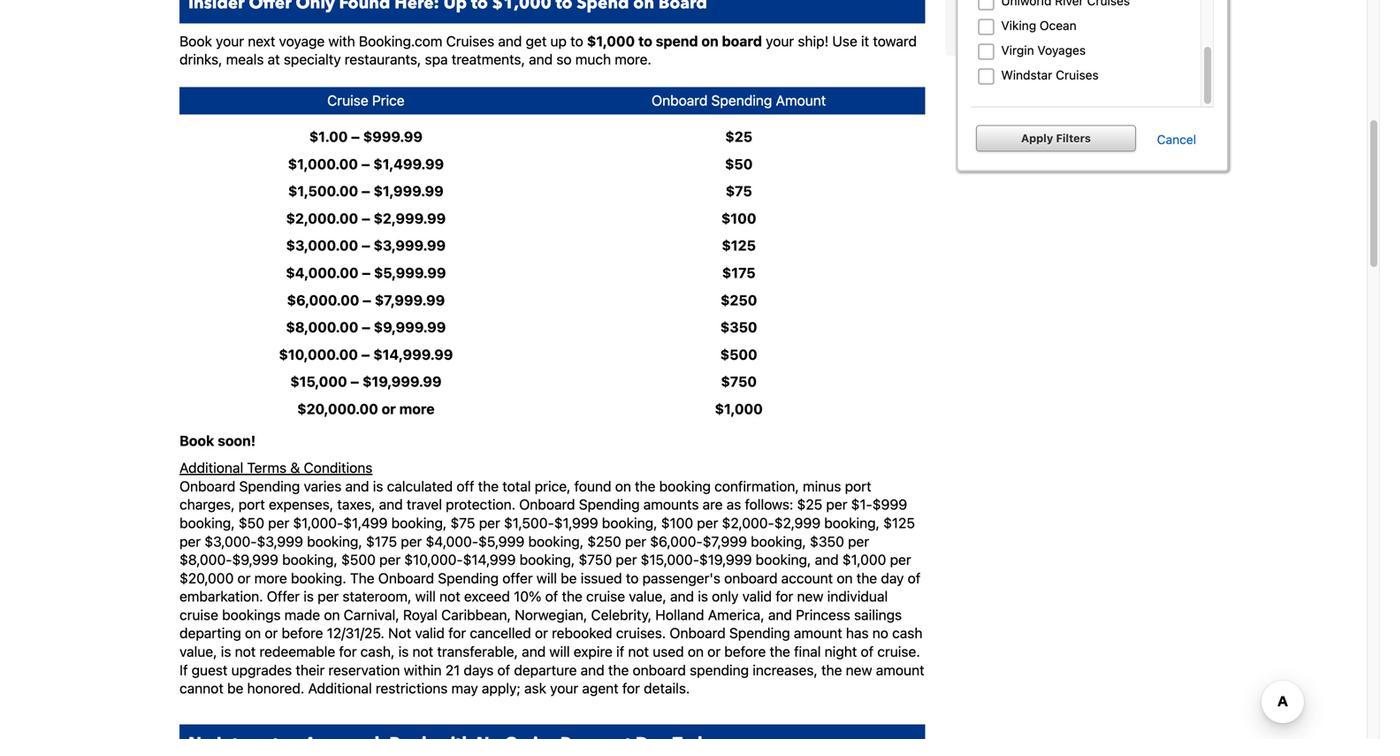 Task type: vqa. For each thing, say whether or not it's contained in the screenshot.
the Cruises in the Dialog
yes



Task type: describe. For each thing, give the bounding box(es) containing it.
ocean
[[1040, 18, 1077, 33]]

not up 'upgrades'
[[235, 643, 256, 660]]

$3,000.00
[[286, 237, 358, 254]]

– for $1,000.00
[[362, 155, 370, 172]]

dialog containing viking ocean
[[956, 0, 1229, 172]]

apply filters link
[[976, 125, 1136, 152]]

of up norwegian,
[[545, 588, 558, 605]]

$1,000-
[[293, 515, 343, 532]]

expire
[[574, 643, 613, 660]]

or down norwegian,
[[535, 625, 548, 642]]

issued
[[581, 570, 622, 587]]

book soon!
[[180, 432, 256, 449]]

$1,000 inside additional terms & conditions onboard spending varies and is calculated off the total price, found on the booking confirmation, minus port charges, port expenses, taxes, and travel protection. onboard spending amounts are as follows: $25 per $1-$999 booking, $50 per $1,000-$1,499 booking, $75 per $1,500-$1,999 booking, $100 per $2,000-$2,999 booking, $125 per $3,000-$3,999 booking, $175 per $4,000-$5,999 booking, $250 per $6,000-$7,999 booking, $350 per $8,000-$9,999 booking, $500 per $10,000-$14,999 booking, $750 per $15,000-$19,999 booking, and $1,000 per $20,000 or more booking. the onboard spending offer will be issued to passenger's onboard account on the day of embarkation. offer is per stateroom, will not exceed 10% of the cruise value, and is only valid for new individual cruise bookings made on carnival, royal caribbean, norwegian, celebrity, holland america, and princess sailings departing on or before 12/31/25. not valid for cancelled or rebooked cruises. onboard spending amount has no cash value, is not redeemable for cash, is not transferable, and will expire if not used on or before the final night of cruise. if guest upgrades their reservation within 21 days of departure and the onboard spending increases, the new amount cannot be honored. additional restrictions may apply; ask your agent for details.
[[843, 551, 887, 568]]

carnival,
[[344, 607, 399, 623]]

$1,500-
[[504, 515, 554, 532]]

$20,000.00
[[297, 401, 378, 417]]

$2,000.00 – $2,999.99
[[286, 210, 446, 227]]

voyage
[[279, 33, 325, 49]]

search
[[1044, 11, 1090, 28]]

onboard down price,
[[519, 496, 575, 513]]

$8,000-
[[180, 551, 232, 568]]

used
[[653, 643, 684, 660]]

$50 inside additional terms & conditions onboard spending varies and is calculated off the total price, found on the booking confirmation, minus port charges, port expenses, taxes, and travel protection. onboard spending amounts are as follows: $25 per $1-$999 booking, $50 per $1,000-$1,499 booking, $75 per $1,500-$1,999 booking, $100 per $2,000-$2,999 booking, $125 per $3,000-$3,999 booking, $175 per $4,000-$5,999 booking, $250 per $6,000-$7,999 booking, $350 per $8,000-$9,999 booking, $500 per $10,000-$14,999 booking, $750 per $15,000-$19,999 booking, and $1,000 per $20,000 or more booking. the onboard spending offer will be issued to passenger's onboard account on the day of embarkation. offer is per stateroom, will not exceed 10% of the cruise value, and is only valid for new individual cruise bookings made on carnival, royal caribbean, norwegian, celebrity, holland america, and princess sailings departing on or before 12/31/25. not valid for cancelled or rebooked cruises. onboard spending amount has no cash value, is not redeemable for cash, is not transferable, and will expire if not used on or before the final night of cruise. if guest upgrades their reservation within 21 days of departure and the onboard spending increases, the new amount cannot be honored. additional restrictions may apply; ask your agent for details.
[[239, 515, 264, 532]]

spending down terms in the left of the page
[[239, 478, 300, 495]]

and left get
[[498, 33, 522, 49]]

1 horizontal spatial additional
[[308, 680, 372, 697]]

rebooked
[[552, 625, 613, 642]]

0 horizontal spatial be
[[227, 680, 244, 697]]

on right used on the left of page
[[688, 643, 704, 660]]

cruise
[[327, 92, 369, 109]]

onboard down 'holland'
[[670, 625, 726, 642]]

and inside the your ship! use it toward drinks, meals at specialty restaurants, spa treatments, and so much more.
[[529, 51, 553, 68]]

is up taxes,
[[373, 478, 383, 495]]

or up the spending
[[708, 643, 721, 660]]

the down 'if'
[[608, 662, 629, 679]]

spending
[[690, 662, 749, 679]]

10%
[[514, 588, 542, 605]]

the up amounts
[[635, 478, 656, 495]]

0 horizontal spatial $350
[[721, 319, 758, 336]]

offer
[[503, 570, 533, 587]]

0 vertical spatial $175
[[722, 264, 756, 281]]

spending down found
[[579, 496, 640, 513]]

amount
[[776, 92, 826, 109]]

departing
[[180, 625, 241, 642]]

booking
[[660, 478, 711, 495]]

apply filters
[[1022, 132, 1091, 145]]

0 horizontal spatial value,
[[180, 643, 217, 660]]

cruise price
[[327, 92, 405, 109]]

individual
[[827, 588, 888, 605]]

0 vertical spatial be
[[561, 570, 577, 587]]

norwegian,
[[515, 607, 588, 623]]

booking, down $1,999 in the bottom left of the page
[[528, 533, 584, 550]]

specialty
[[284, 51, 341, 68]]

use
[[833, 33, 858, 49]]

$250 inside additional terms & conditions onboard spending varies and is calculated off the total price, found on the booking confirmation, minus port charges, port expenses, taxes, and travel protection. onboard spending amounts are as follows: $25 per $1-$999 booking, $50 per $1,000-$1,499 booking, $75 per $1,500-$1,999 booking, $100 per $2,000-$2,999 booking, $125 per $3,000-$3,999 booking, $175 per $4,000-$5,999 booking, $250 per $6,000-$7,999 booking, $350 per $8,000-$9,999 booking, $500 per $10,000-$14,999 booking, $750 per $15,000-$19,999 booking, and $1,000 per $20,000 or more booking. the onboard spending offer will be issued to passenger's onboard account on the day of embarkation. offer is per stateroom, will not exceed 10% of the cruise value, and is only valid for new individual cruise bookings made on carnival, royal caribbean, norwegian, celebrity, holland america, and princess sailings departing on or before 12/31/25. not valid for cancelled or rebooked cruises. onboard spending amount has no cash value, is not redeemable for cash, is not transferable, and will expire if not used on or before the final night of cruise. if guest upgrades their reservation within 21 days of departure and the onboard spending increases, the new amount cannot be honored. additional restrictions may apply; ask your agent for details.
[[588, 533, 622, 550]]

$20,000.00 or more
[[297, 401, 435, 417]]

$500 inside additional terms & conditions onboard spending varies and is calculated off the total price, found on the booking confirmation, minus port charges, port expenses, taxes, and travel protection. onboard spending amounts are as follows: $25 per $1-$999 booking, $50 per $1,000-$1,499 booking, $75 per $1,500-$1,999 booking, $100 per $2,000-$2,999 booking, $125 per $3,000-$3,999 booking, $175 per $4,000-$5,999 booking, $250 per $6,000-$7,999 booking, $350 per $8,000-$9,999 booking, $500 per $10,000-$14,999 booking, $750 per $15,000-$19,999 booking, and $1,000 per $20,000 or more booking. the onboard spending offer will be issued to passenger's onboard account on the day of embarkation. offer is per stateroom, will not exceed 10% of the cruise value, and is only valid for new individual cruise bookings made on carnival, royal caribbean, norwegian, celebrity, holland america, and princess sailings departing on or before 12/31/25. not valid for cancelled or rebooked cruises. onboard spending amount has no cash value, is not redeemable for cash, is not transferable, and will expire if not used on or before the final night of cruise. if guest upgrades their reservation within 21 days of departure and the onboard spending increases, the new amount cannot be honored. additional restrictions may apply; ask your agent for details.
[[341, 551, 376, 568]]

per down minus
[[826, 496, 848, 513]]

and up account
[[815, 551, 839, 568]]

&
[[290, 460, 300, 476]]

– for $10,000.00
[[361, 346, 370, 363]]

of right the 'day'
[[908, 570, 921, 587]]

$175 inside additional terms & conditions onboard spending varies and is calculated off the total price, found on the booking confirmation, minus port charges, port expenses, taxes, and travel protection. onboard spending amounts are as follows: $25 per $1-$999 booking, $50 per $1,000-$1,499 booking, $75 per $1,500-$1,999 booking, $100 per $2,000-$2,999 booking, $125 per $3,000-$3,999 booking, $175 per $4,000-$5,999 booking, $250 per $6,000-$7,999 booking, $350 per $8,000-$9,999 booking, $500 per $10,000-$14,999 booking, $750 per $15,000-$19,999 booking, and $1,000 per $20,000 or more booking. the onboard spending offer will be issued to passenger's onboard account on the day of embarkation. offer is per stateroom, will not exceed 10% of the cruise value, and is only valid for new individual cruise bookings made on carnival, royal caribbean, norwegian, celebrity, holland america, and princess sailings departing on or before 12/31/25. not valid for cancelled or rebooked cruises. onboard spending amount has no cash value, is not redeemable for cash, is not transferable, and will expire if not used on or before the final night of cruise. if guest upgrades their reservation within 21 days of departure and the onboard spending increases, the new amount cannot be honored. additional restrictions may apply; ask your agent for details.
[[366, 533, 397, 550]]

1 horizontal spatial cruise
[[586, 588, 625, 605]]

1 vertical spatial cruise
[[180, 607, 218, 623]]

not
[[388, 625, 412, 642]]

– for $15,000
[[351, 373, 359, 390]]

onboard spending amount
[[652, 92, 826, 109]]

$1,000.00
[[288, 155, 358, 172]]

or down the $19,999.99
[[382, 401, 396, 417]]

0 vertical spatial cruises
[[446, 33, 495, 49]]

$1-
[[851, 496, 873, 513]]

12/31/25.
[[327, 625, 385, 642]]

found
[[575, 478, 612, 495]]

charges,
[[180, 496, 235, 513]]

book for book soon!
[[180, 432, 214, 449]]

– for $1,500.00
[[362, 183, 370, 200]]

$5,999.99
[[374, 264, 446, 281]]

$999.99
[[363, 128, 423, 145]]

per up $3,999
[[268, 515, 289, 532]]

or down $9,999
[[238, 570, 251, 587]]

1 horizontal spatial $100
[[722, 210, 757, 227]]

it
[[861, 33, 870, 49]]

if
[[617, 643, 625, 660]]

and up "$1,499" in the left of the page
[[379, 496, 403, 513]]

$2,000-
[[722, 515, 775, 532]]

so
[[557, 51, 572, 68]]

1 horizontal spatial amount
[[876, 662, 925, 679]]

the down night
[[822, 662, 842, 679]]

0 vertical spatial port
[[845, 478, 872, 495]]

to right up
[[571, 33, 583, 49]]

embarkation.
[[180, 588, 263, 605]]

$14,999.99
[[373, 346, 453, 363]]

1 vertical spatial new
[[846, 662, 873, 679]]

minus
[[803, 478, 841, 495]]

is left only
[[698, 588, 708, 605]]

on up the individual
[[837, 570, 853, 587]]

caribbean,
[[441, 607, 511, 623]]

2 vertical spatial will
[[550, 643, 570, 660]]

$1.00
[[309, 128, 348, 145]]

– for $1.00
[[351, 128, 360, 145]]

$750 inside additional terms & conditions onboard spending varies and is calculated off the total price, found on the booking confirmation, minus port charges, port expenses, taxes, and travel protection. onboard spending amounts are as follows: $25 per $1-$999 booking, $50 per $1,000-$1,499 booking, $75 per $1,500-$1,999 booking, $100 per $2,000-$2,999 booking, $125 per $3,000-$3,999 booking, $175 per $4,000-$5,999 booking, $250 per $6,000-$7,999 booking, $350 per $8,000-$9,999 booking, $500 per $10,000-$14,999 booking, $750 per $15,000-$19,999 booking, and $1,000 per $20,000 or more booking. the onboard spending offer will be issued to passenger's onboard account on the day of embarkation. offer is per stateroom, will not exceed 10% of the cruise value, and is only valid for new individual cruise bookings made on carnival, royal caribbean, norwegian, celebrity, holland america, and princess sailings departing on or before 12/31/25. not valid for cancelled or rebooked cruises. onboard spending amount has no cash value, is not redeemable for cash, is not transferable, and will expire if not used on or before the final night of cruise. if guest upgrades their reservation within 21 days of departure and the onboard spending increases, the new amount cannot be honored. additional restrictions may apply; ask your agent for details.
[[579, 551, 612, 568]]

on right found
[[615, 478, 631, 495]]

ask
[[525, 680, 547, 697]]

$20,000
[[180, 570, 234, 587]]

not up caribbean, on the bottom left
[[440, 588, 461, 605]]

booking, up booking.
[[282, 551, 338, 568]]

per down protection.
[[479, 515, 500, 532]]

$14,999
[[463, 551, 516, 568]]

per up $10,000-
[[401, 533, 422, 550]]

0 horizontal spatial before
[[282, 625, 323, 642]]

1 horizontal spatial $1,000
[[715, 401, 763, 417]]

protection.
[[446, 496, 516, 513]]

$4,000.00 – $5,999.99
[[286, 264, 446, 281]]

on left board
[[702, 33, 719, 49]]

apply;
[[482, 680, 521, 697]]

0 vertical spatial will
[[537, 570, 557, 587]]

details.
[[644, 680, 690, 697]]

has
[[846, 625, 869, 642]]

$6,000-
[[650, 533, 703, 550]]

0 vertical spatial $750
[[721, 373, 757, 390]]

made
[[285, 607, 320, 623]]

1 vertical spatial valid
[[415, 625, 445, 642]]

booking, up account
[[756, 551, 811, 568]]

$19,999
[[700, 551, 752, 568]]

bookings
[[222, 607, 281, 623]]

$2,999
[[775, 515, 821, 532]]

apply
[[1022, 132, 1054, 145]]

spending left amount
[[712, 92, 772, 109]]

$8,000.00 – $9,999.99
[[286, 319, 446, 336]]

sailings
[[854, 607, 902, 623]]

departure
[[514, 662, 577, 679]]

$5,999
[[479, 533, 525, 550]]

the up the individual
[[857, 570, 878, 587]]

redeemable
[[260, 643, 335, 660]]

onboard down $10,000-
[[378, 570, 434, 587]]

$10,000.00 – $14,999.99
[[279, 346, 453, 363]]

honored.
[[247, 680, 305, 697]]

0 vertical spatial $1,000
[[587, 33, 635, 49]]

1 vertical spatial will
[[415, 588, 436, 605]]

$75 inside additional terms & conditions onboard spending varies and is calculated off the total price, found on the booking confirmation, minus port charges, port expenses, taxes, and travel protection. onboard spending amounts are as follows: $25 per $1-$999 booking, $50 per $1,000-$1,499 booking, $75 per $1,500-$1,999 booking, $100 per $2,000-$2,999 booking, $125 per $3,000-$3,999 booking, $175 per $4,000-$5,999 booking, $250 per $6,000-$7,999 booking, $350 per $8,000-$9,999 booking, $500 per $10,000-$14,999 booking, $750 per $15,000-$19,999 booking, and $1,000 per $20,000 or more booking. the onboard spending offer will be issued to passenger's onboard account on the day of embarkation. offer is per stateroom, will not exceed 10% of the cruise value, and is only valid for new individual cruise bookings made on carnival, royal caribbean, norwegian, celebrity, holland america, and princess sailings departing on or before 12/31/25. not valid for cancelled or rebooked cruises. onboard spending amount has no cash value, is not redeemable for cash, is not transferable, and will expire if not used on or before the final night of cruise. if guest upgrades their reservation within 21 days of departure and the onboard spending increases, the new amount cannot be honored. additional restrictions may apply; ask your agent for details.
[[451, 515, 475, 532]]

$1,000.00 – $1,499.99
[[288, 155, 444, 172]]

per up the 'day'
[[890, 551, 912, 568]]

booking, down travel
[[391, 515, 447, 532]]

of up apply;
[[498, 662, 510, 679]]

0 horizontal spatial additional
[[180, 460, 243, 476]]

$19,999.99
[[363, 373, 442, 390]]

for down caribbean, on the bottom left
[[449, 625, 466, 642]]

or down bookings on the bottom left of the page
[[265, 625, 278, 642]]

is down not
[[399, 643, 409, 660]]

for down 12/31/25.
[[339, 643, 357, 660]]

cash,
[[361, 643, 395, 660]]

cancel
[[1158, 132, 1197, 147]]

$125 inside additional terms & conditions onboard spending varies and is calculated off the total price, found on the booking confirmation, minus port charges, port expenses, taxes, and travel protection. onboard spending amounts are as follows: $25 per $1-$999 booking, $50 per $1,000-$1,499 booking, $75 per $1,500-$1,999 booking, $100 per $2,000-$2,999 booking, $125 per $3,000-$3,999 booking, $175 per $4,000-$5,999 booking, $250 per $6,000-$7,999 booking, $350 per $8,000-$9,999 booking, $500 per $10,000-$14,999 booking, $750 per $15,000-$19,999 booking, and $1,000 per $20,000 or more booking. the onboard spending offer will be issued to passenger's onboard account on the day of embarkation. offer is per stateroom, will not exceed 10% of the cruise value, and is only valid for new individual cruise bookings made on carnival, royal caribbean, norwegian, celebrity, holland america, and princess sailings departing on or before 12/31/25. not valid for cancelled or rebooked cruises. onboard spending amount has no cash value, is not redeemable for cash, is not transferable, and will expire if not used on or before the final night of cruise. if guest upgrades their reservation within 21 days of departure and the onboard spending increases, the new amount cannot be honored. additional restrictions may apply; ask your agent for details.
[[884, 515, 915, 532]]

$3,000.00 – $3,999.99
[[286, 237, 446, 254]]

per down $1-
[[848, 533, 870, 550]]

and left princess
[[768, 607, 792, 623]]

0 horizontal spatial your
[[216, 33, 244, 49]]



Task type: locate. For each thing, give the bounding box(es) containing it.
additional
[[180, 460, 243, 476], [308, 680, 372, 697]]

onboard down "spend"
[[652, 92, 708, 109]]

– down $4,000.00 – $5,999.99
[[363, 292, 371, 308]]

0 horizontal spatial $100
[[661, 515, 694, 532]]

final
[[794, 643, 821, 660]]

value, up guest
[[180, 643, 217, 660]]

more up offer
[[254, 570, 287, 587]]

1 vertical spatial $250
[[588, 533, 622, 550]]

next
[[248, 33, 275, 49]]

$1.00 – $999.99
[[309, 128, 423, 145]]

account
[[782, 570, 833, 587]]

per
[[826, 496, 848, 513], [268, 515, 289, 532], [479, 515, 500, 532], [697, 515, 719, 532], [180, 533, 201, 550], [401, 533, 422, 550], [625, 533, 647, 550], [848, 533, 870, 550], [379, 551, 401, 568], [616, 551, 637, 568], [890, 551, 912, 568], [318, 588, 339, 605]]

1 horizontal spatial $750
[[721, 373, 757, 390]]

the up protection.
[[478, 478, 499, 495]]

– for $3,000.00
[[362, 237, 370, 254]]

not up within
[[413, 643, 434, 660]]

before up the spending
[[725, 643, 766, 660]]

– down $8,000.00 – $9,999.99
[[361, 346, 370, 363]]

and
[[498, 33, 522, 49], [529, 51, 553, 68], [345, 478, 369, 495], [379, 496, 403, 513], [815, 551, 839, 568], [670, 588, 694, 605], [768, 607, 792, 623], [522, 643, 546, 660], [581, 662, 605, 679]]

1 vertical spatial before
[[725, 643, 766, 660]]

1 horizontal spatial port
[[845, 478, 872, 495]]

0 vertical spatial $125
[[722, 237, 756, 254]]

per up $8,000- at the left bottom
[[180, 533, 201, 550]]

cash
[[893, 625, 923, 642]]

for down account
[[776, 588, 794, 605]]

$1,499.99
[[373, 155, 444, 172]]

book left soon!
[[180, 432, 214, 449]]

$50
[[725, 155, 753, 172], [239, 515, 264, 532]]

no
[[873, 625, 889, 642]]

– for $4,000.00
[[362, 264, 371, 281]]

before
[[282, 625, 323, 642], [725, 643, 766, 660]]

1 vertical spatial amount
[[876, 662, 925, 679]]

$1,500.00 – $1,999.99
[[288, 183, 444, 200]]

1 horizontal spatial before
[[725, 643, 766, 660]]

will
[[537, 570, 557, 587], [415, 588, 436, 605], [550, 643, 570, 660]]

$1,999
[[554, 515, 598, 532]]

0 vertical spatial $500
[[721, 346, 758, 363]]

confirmation,
[[715, 478, 799, 495]]

$10,000-
[[404, 551, 463, 568]]

book for book your next voyage with booking.com cruises and get up to $1,000 to spend on board
[[180, 33, 212, 49]]

conditions
[[304, 460, 373, 476]]

1 vertical spatial be
[[227, 680, 244, 697]]

0 vertical spatial onboard
[[724, 570, 778, 587]]

port down terms in the left of the page
[[239, 496, 265, 513]]

1 horizontal spatial $250
[[721, 292, 757, 308]]

additional terms & conditions onboard spending varies and is calculated off the total price, found on the booking confirmation, minus port charges, port expenses, taxes, and travel protection. onboard spending amounts are as follows: $25 per $1-$999 booking, $50 per $1,000-$1,499 booking, $75 per $1,500-$1,999 booking, $100 per $2,000-$2,999 booking, $125 per $3,000-$3,999 booking, $175 per $4,000-$5,999 booking, $250 per $6,000-$7,999 booking, $350 per $8,000-$9,999 booking, $500 per $10,000-$14,999 booking, $750 per $15,000-$19,999 booking, and $1,000 per $20,000 or more booking. the onboard spending offer will be issued to passenger's onboard account on the day of embarkation. offer is per stateroom, will not exceed 10% of the cruise value, and is only valid for new individual cruise bookings made on carnival, royal caribbean, norwegian, celebrity, holland america, and princess sailings departing on or before 12/31/25. not valid for cancelled or rebooked cruises. onboard spending amount has no cash value, is not redeemable for cash, is not transferable, and will expire if not used on or before the final night of cruise. if guest upgrades their reservation within 21 days of departure and the onboard spending increases, the new amount cannot be honored. additional restrictions may apply; ask your agent for details.
[[180, 460, 925, 697]]

passenger's
[[643, 570, 721, 587]]

0 horizontal spatial amount
[[794, 625, 843, 642]]

1 horizontal spatial $500
[[721, 346, 758, 363]]

0 horizontal spatial more
[[254, 570, 287, 587]]

amount down cruise.
[[876, 662, 925, 679]]

your left ship! on the top of the page
[[766, 33, 794, 49]]

1 horizontal spatial valid
[[743, 588, 772, 605]]

spending up exceed
[[438, 570, 499, 587]]

and up 'departure'
[[522, 643, 546, 660]]

and down passenger's
[[670, 588, 694, 605]]

booking, down $1-
[[825, 515, 880, 532]]

spend
[[656, 33, 698, 49]]

0 vertical spatial $75
[[726, 183, 752, 200]]

0 vertical spatial $350
[[721, 319, 758, 336]]

0 vertical spatial amount
[[794, 625, 843, 642]]

0 horizontal spatial $50
[[239, 515, 264, 532]]

your down 'departure'
[[550, 680, 579, 697]]

2 vertical spatial $1,000
[[843, 551, 887, 568]]

cruises inside dialog
[[1056, 68, 1099, 82]]

0 horizontal spatial $500
[[341, 551, 376, 568]]

valid down "royal"
[[415, 625, 445, 642]]

1 vertical spatial $50
[[239, 515, 264, 532]]

$350 inside additional terms & conditions onboard spending varies and is calculated off the total price, found on the booking confirmation, minus port charges, port expenses, taxes, and travel protection. onboard spending amounts are as follows: $25 per $1-$999 booking, $50 per $1,000-$1,499 booking, $75 per $1,500-$1,999 booking, $100 per $2,000-$2,999 booking, $125 per $3,000-$3,999 booking, $175 per $4,000-$5,999 booking, $250 per $6,000-$7,999 booking, $350 per $8,000-$9,999 booking, $500 per $10,000-$14,999 booking, $750 per $15,000-$19,999 booking, and $1,000 per $20,000 or more booking. the onboard spending offer will be issued to passenger's onboard account on the day of embarkation. offer is per stateroom, will not exceed 10% of the cruise value, and is only valid for new individual cruise bookings made on carnival, royal caribbean, norwegian, celebrity, holland america, and princess sailings departing on or before 12/31/25. not valid for cancelled or rebooked cruises. onboard spending amount has no cash value, is not redeemable for cash, is not transferable, and will expire if not used on or before the final night of cruise. if guest upgrades their reservation within 21 days of departure and the onboard spending increases, the new amount cannot be honored. additional restrictions may apply; ask your agent for details.
[[810, 533, 845, 550]]

$50 down onboard spending amount
[[725, 155, 753, 172]]

not right 'if'
[[628, 643, 649, 660]]

voyages
[[1038, 43, 1086, 58]]

1 horizontal spatial new
[[846, 662, 873, 679]]

booking,
[[180, 515, 235, 532], [391, 515, 447, 532], [602, 515, 658, 532], [825, 515, 880, 532], [307, 533, 362, 550], [528, 533, 584, 550], [751, 533, 807, 550], [282, 551, 338, 568], [520, 551, 575, 568], [756, 551, 811, 568]]

1 vertical spatial book
[[180, 432, 214, 449]]

– for $6,000.00
[[363, 292, 371, 308]]

1 vertical spatial $500
[[341, 551, 376, 568]]

$6,000.00
[[287, 292, 359, 308]]

viking ocean
[[1002, 18, 1077, 33]]

$25 inside additional terms & conditions onboard spending varies and is calculated off the total price, found on the booking confirmation, minus port charges, port expenses, taxes, and travel protection. onboard spending amounts are as follows: $25 per $1-$999 booking, $50 per $1,000-$1,499 booking, $75 per $1,500-$1,999 booking, $100 per $2,000-$2,999 booking, $125 per $3,000-$3,999 booking, $175 per $4,000-$5,999 booking, $250 per $6,000-$7,999 booking, $350 per $8,000-$9,999 booking, $500 per $10,000-$14,999 booking, $750 per $15,000-$19,999 booking, and $1,000 per $20,000 or more booking. the onboard spending offer will be issued to passenger's onboard account on the day of embarkation. offer is per stateroom, will not exceed 10% of the cruise value, and is only valid for new individual cruise bookings made on carnival, royal caribbean, norwegian, celebrity, holland america, and princess sailings departing on or before 12/31/25. not valid for cancelled or rebooked cruises. onboard spending amount has no cash value, is not redeemable for cash, is not transferable, and will expire if not used on or before the final night of cruise. if guest upgrades their reservation within 21 days of departure and the onboard spending increases, the new amount cannot be honored. additional restrictions may apply; ask your agent for details.
[[797, 496, 823, 513]]

–
[[351, 128, 360, 145], [362, 155, 370, 172], [362, 183, 370, 200], [362, 210, 370, 227], [362, 237, 370, 254], [362, 264, 371, 281], [363, 292, 371, 308], [362, 319, 370, 336], [361, 346, 370, 363], [351, 373, 359, 390]]

up
[[551, 33, 567, 49]]

for
[[776, 588, 794, 605], [449, 625, 466, 642], [339, 643, 357, 660], [623, 680, 640, 697]]

0 vertical spatial book
[[180, 33, 212, 49]]

cruises up treatments,
[[446, 33, 495, 49]]

0 horizontal spatial $175
[[366, 533, 397, 550]]

onboard
[[652, 92, 708, 109], [180, 478, 236, 495], [519, 496, 575, 513], [378, 570, 434, 587], [670, 625, 726, 642]]

1 vertical spatial $25
[[797, 496, 823, 513]]

get
[[526, 33, 547, 49]]

1 horizontal spatial value,
[[629, 588, 667, 605]]

booking, up offer
[[520, 551, 575, 568]]

per up '$15,000-'
[[625, 533, 647, 550]]

$7,999.99
[[375, 292, 445, 308]]

cruise down issued
[[586, 588, 625, 605]]

additional down reservation
[[308, 680, 372, 697]]

your inside the your ship! use it toward drinks, meals at specialty restaurants, spa treatments, and so much more.
[[766, 33, 794, 49]]

$4,000.00
[[286, 264, 359, 281]]

1 vertical spatial onboard
[[633, 662, 686, 679]]

spending down the america,
[[730, 625, 790, 642]]

per down booking.
[[318, 588, 339, 605]]

will up "royal"
[[415, 588, 436, 605]]

onboard
[[724, 570, 778, 587], [633, 662, 686, 679]]

1 horizontal spatial $350
[[810, 533, 845, 550]]

$1,000 up the confirmation, at the bottom right
[[715, 401, 763, 417]]

america,
[[708, 607, 765, 623]]

0 horizontal spatial $250
[[588, 533, 622, 550]]

reservation
[[329, 662, 400, 679]]

per up stateroom,
[[379, 551, 401, 568]]

the up norwegian,
[[562, 588, 583, 605]]

– up $10,000.00 – $14,999.99
[[362, 319, 370, 336]]

taxes,
[[337, 496, 375, 513]]

$2,000.00
[[286, 210, 358, 227]]

$2,999.99
[[374, 210, 446, 227]]

new down night
[[846, 662, 873, 679]]

meals
[[226, 51, 264, 68]]

1 horizontal spatial $125
[[884, 515, 915, 532]]

cruises.
[[616, 625, 666, 642]]

– right $1.00
[[351, 128, 360, 145]]

2 book from the top
[[180, 432, 214, 449]]

$999
[[873, 496, 908, 513]]

1 vertical spatial port
[[239, 496, 265, 513]]

booking, down $1,000-
[[307, 533, 362, 550]]

additional down book soon!
[[180, 460, 243, 476]]

0 horizontal spatial $75
[[451, 515, 475, 532]]

1 vertical spatial cruises
[[1056, 68, 1099, 82]]

booking.com
[[359, 33, 443, 49]]

terms
[[247, 460, 287, 476]]

will up 'departure'
[[550, 643, 570, 660]]

and down expire
[[581, 662, 605, 679]]

$15,000-
[[641, 551, 700, 568]]

Search search field
[[946, 0, 1188, 56]]

1 horizontal spatial $50
[[725, 155, 753, 172]]

1 horizontal spatial $25
[[797, 496, 823, 513]]

– down $1,500.00 – $1,999.99
[[362, 210, 370, 227]]

is up made at left
[[304, 588, 314, 605]]

0 horizontal spatial $750
[[579, 551, 612, 568]]

1 vertical spatial $750
[[579, 551, 612, 568]]

0 vertical spatial $25
[[726, 128, 753, 145]]

the up increases,
[[770, 643, 791, 660]]

your up meals
[[216, 33, 244, 49]]

$1,499
[[343, 515, 388, 532]]

calculated
[[387, 478, 453, 495]]

toward
[[873, 33, 917, 49]]

to inside additional terms & conditions onboard spending varies and is calculated off the total price, found on the booking confirmation, minus port charges, port expenses, taxes, and travel protection. onboard spending amounts are as follows: $25 per $1-$999 booking, $50 per $1,000-$1,499 booking, $75 per $1,500-$1,999 booking, $100 per $2,000-$2,999 booking, $125 per $3,000-$3,999 booking, $175 per $4,000-$5,999 booking, $250 per $6,000-$7,999 booking, $350 per $8,000-$9,999 booking, $500 per $10,000-$14,999 booking, $750 per $15,000-$19,999 booking, and $1,000 per $20,000 or more booking. the onboard spending offer will be issued to passenger's onboard account on the day of embarkation. offer is per stateroom, will not exceed 10% of the cruise value, and is only valid for new individual cruise bookings made on carnival, royal caribbean, norwegian, celebrity, holland america, and princess sailings departing on or before 12/31/25. not valid for cancelled or rebooked cruises. onboard spending amount has no cash value, is not redeemable for cash, is not transferable, and will expire if not used on or before the final night of cruise. if guest upgrades their reservation within 21 days of departure and the onboard spending increases, the new amount cannot be honored. additional restrictions may apply; ask your agent for details.
[[626, 570, 639, 587]]

upgrades
[[231, 662, 292, 679]]

1 vertical spatial $100
[[661, 515, 694, 532]]

0 horizontal spatial $125
[[722, 237, 756, 254]]

spa
[[425, 51, 448, 68]]

and up taxes,
[[345, 478, 369, 495]]

1 vertical spatial value,
[[180, 643, 217, 660]]

0 vertical spatial $50
[[725, 155, 753, 172]]

$100
[[722, 210, 757, 227], [661, 515, 694, 532]]

0 vertical spatial $250
[[721, 292, 757, 308]]

price,
[[535, 478, 571, 495]]

$50 up $3,000-
[[239, 515, 264, 532]]

0 horizontal spatial new
[[797, 588, 824, 605]]

your inside additional terms & conditions onboard spending varies and is calculated off the total price, found on the booking confirmation, minus port charges, port expenses, taxes, and travel protection. onboard spending amounts are as follows: $25 per $1-$999 booking, $50 per $1,000-$1,499 booking, $75 per $1,500-$1,999 booking, $100 per $2,000-$2,999 booking, $125 per $3,000-$3,999 booking, $175 per $4,000-$5,999 booking, $250 per $6,000-$7,999 booking, $350 per $8,000-$9,999 booking, $500 per $10,000-$14,999 booking, $750 per $15,000-$19,999 booking, and $1,000 per $20,000 or more booking. the onboard spending offer will be issued to passenger's onboard account on the day of embarkation. offer is per stateroom, will not exceed 10% of the cruise value, and is only valid for new individual cruise bookings made on carnival, royal caribbean, norwegian, celebrity, holland america, and princess sailings departing on or before 12/31/25. not valid for cancelled or rebooked cruises. onboard spending amount has no cash value, is not redeemable for cash, is not transferable, and will expire if not used on or before the final night of cruise. if guest upgrades their reservation within 21 days of departure and the onboard spending increases, the new amount cannot be honored. additional restrictions may apply; ask your agent for details.
[[550, 680, 579, 697]]

2 horizontal spatial your
[[766, 33, 794, 49]]

value, up celebrity,
[[629, 588, 667, 605]]

2 horizontal spatial $1,000
[[843, 551, 887, 568]]

to right issued
[[626, 570, 639, 587]]

– for $2,000.00
[[362, 210, 370, 227]]

new down account
[[797, 588, 824, 605]]

0 horizontal spatial cruise
[[180, 607, 218, 623]]

0 horizontal spatial $1,000
[[587, 33, 635, 49]]

$1,000
[[587, 33, 635, 49], [715, 401, 763, 417], [843, 551, 887, 568]]

are
[[703, 496, 723, 513]]

1 book from the top
[[180, 33, 212, 49]]

1 vertical spatial $175
[[366, 533, 397, 550]]

per up issued
[[616, 551, 637, 568]]

off
[[457, 478, 474, 495]]

1 vertical spatial $75
[[451, 515, 475, 532]]

booking, down $2,999
[[751, 533, 807, 550]]

virgin voyages
[[1002, 43, 1086, 58]]

1 horizontal spatial your
[[550, 680, 579, 697]]

port up $1-
[[845, 478, 872, 495]]

0 vertical spatial cruise
[[586, 588, 625, 605]]

– down $2,000.00 – $2,999.99
[[362, 237, 370, 254]]

1 horizontal spatial more
[[399, 401, 435, 417]]

amount down princess
[[794, 625, 843, 642]]

– for $8,000.00
[[362, 319, 370, 336]]

$100 inside additional terms & conditions onboard spending varies and is calculated off the total price, found on the booking confirmation, minus port charges, port expenses, taxes, and travel protection. onboard spending amounts are as follows: $25 per $1-$999 booking, $50 per $1,000-$1,499 booking, $75 per $1,500-$1,999 booking, $100 per $2,000-$2,999 booking, $125 per $3,000-$3,999 booking, $175 per $4,000-$5,999 booking, $250 per $6,000-$7,999 booking, $350 per $8,000-$9,999 booking, $500 per $10,000-$14,999 booking, $750 per $15,000-$19,999 booking, and $1,000 per $20,000 or more booking. the onboard spending offer will be issued to passenger's onboard account on the day of embarkation. offer is per stateroom, will not exceed 10% of the cruise value, and is only valid for new individual cruise bookings made on carnival, royal caribbean, norwegian, celebrity, holland america, and princess sailings departing on or before 12/31/25. not valid for cancelled or rebooked cruises. onboard spending amount has no cash value, is not redeemable for cash, is not transferable, and will expire if not used on or before the final night of cruise. if guest upgrades their reservation within 21 days of departure and the onboard spending increases, the new amount cannot be honored. additional restrictions may apply; ask your agent for details.
[[661, 515, 694, 532]]

filters
[[1056, 132, 1091, 145]]

more inside additional terms & conditions onboard spending varies and is calculated off the total price, found on the booking confirmation, minus port charges, port expenses, taxes, and travel protection. onboard spending amounts are as follows: $25 per $1-$999 booking, $50 per $1,000-$1,499 booking, $75 per $1,500-$1,999 booking, $100 per $2,000-$2,999 booking, $125 per $3,000-$3,999 booking, $175 per $4,000-$5,999 booking, $250 per $6,000-$7,999 booking, $350 per $8,000-$9,999 booking, $500 per $10,000-$14,999 booking, $750 per $15,000-$19,999 booking, and $1,000 per $20,000 or more booking. the onboard spending offer will be issued to passenger's onboard account on the day of embarkation. offer is per stateroom, will not exceed 10% of the cruise value, and is only valid for new individual cruise bookings made on carnival, royal caribbean, norwegian, celebrity, holland america, and princess sailings departing on or before 12/31/25. not valid for cancelled or rebooked cruises. onboard spending amount has no cash value, is not redeemable for cash, is not transferable, and will expire if not used on or before the final night of cruise. if guest upgrades their reservation within 21 days of departure and the onboard spending increases, the new amount cannot be honored. additional restrictions may apply; ask your agent for details.
[[254, 570, 287, 587]]

1 horizontal spatial be
[[561, 570, 577, 587]]

per down are
[[697, 515, 719, 532]]

$25
[[726, 128, 753, 145], [797, 496, 823, 513]]

increases,
[[753, 662, 818, 679]]

royal
[[403, 607, 438, 623]]

onboard up details.
[[633, 662, 686, 679]]

on down bookings on the bottom left of the page
[[245, 625, 261, 642]]

0 vertical spatial value,
[[629, 588, 667, 605]]

0 horizontal spatial onboard
[[633, 662, 686, 679]]

1 horizontal spatial $175
[[722, 264, 756, 281]]

is down departing
[[221, 643, 231, 660]]

price
[[372, 92, 405, 109]]

their
[[296, 662, 325, 679]]

booking, down amounts
[[602, 515, 658, 532]]

holland
[[656, 607, 705, 623]]

$25 down minus
[[797, 496, 823, 513]]

to up 'more.'
[[639, 33, 653, 49]]

before down made at left
[[282, 625, 323, 642]]

for right agent
[[623, 680, 640, 697]]

0 horizontal spatial port
[[239, 496, 265, 513]]

restaurants,
[[345, 51, 421, 68]]

within
[[404, 662, 442, 679]]

varies
[[304, 478, 342, 495]]

cruise.
[[878, 643, 921, 660]]

0 vertical spatial new
[[797, 588, 824, 605]]

$750
[[721, 373, 757, 390], [579, 551, 612, 568]]

0 horizontal spatial valid
[[415, 625, 445, 642]]

on right made at left
[[324, 607, 340, 623]]

0 vertical spatial $100
[[722, 210, 757, 227]]

more down the $19,999.99
[[399, 401, 435, 417]]

1 horizontal spatial $75
[[726, 183, 752, 200]]

$6,000.00 – $7,999.99
[[287, 292, 445, 308]]

0 vertical spatial before
[[282, 625, 323, 642]]

1 vertical spatial $125
[[884, 515, 915, 532]]

dialog
[[956, 0, 1229, 172]]

not
[[440, 588, 461, 605], [235, 643, 256, 660], [413, 643, 434, 660], [628, 643, 649, 660]]

– up $20,000.00 or more
[[351, 373, 359, 390]]

be down guest
[[227, 680, 244, 697]]

– down $1,000.00 – $1,499.99
[[362, 183, 370, 200]]

may
[[452, 680, 478, 697]]

1 vertical spatial $350
[[810, 533, 845, 550]]

$3,000-
[[205, 533, 257, 550]]

of down has
[[861, 643, 874, 660]]

0 vertical spatial more
[[399, 401, 435, 417]]

cruise
[[586, 588, 625, 605], [180, 607, 218, 623]]

ship!
[[798, 33, 829, 49]]

onboard up charges,
[[180, 478, 236, 495]]

valid up the america,
[[743, 588, 772, 605]]

0 horizontal spatial cruises
[[446, 33, 495, 49]]

0 vertical spatial additional
[[180, 460, 243, 476]]

1 horizontal spatial cruises
[[1056, 68, 1099, 82]]

booking, down charges,
[[180, 515, 235, 532]]

1 vertical spatial $1,000
[[715, 401, 763, 417]]

0 horizontal spatial $25
[[726, 128, 753, 145]]

1 horizontal spatial onboard
[[724, 570, 778, 587]]

guest
[[192, 662, 228, 679]]

book up the drinks,
[[180, 33, 212, 49]]

1 vertical spatial additional
[[308, 680, 372, 697]]



